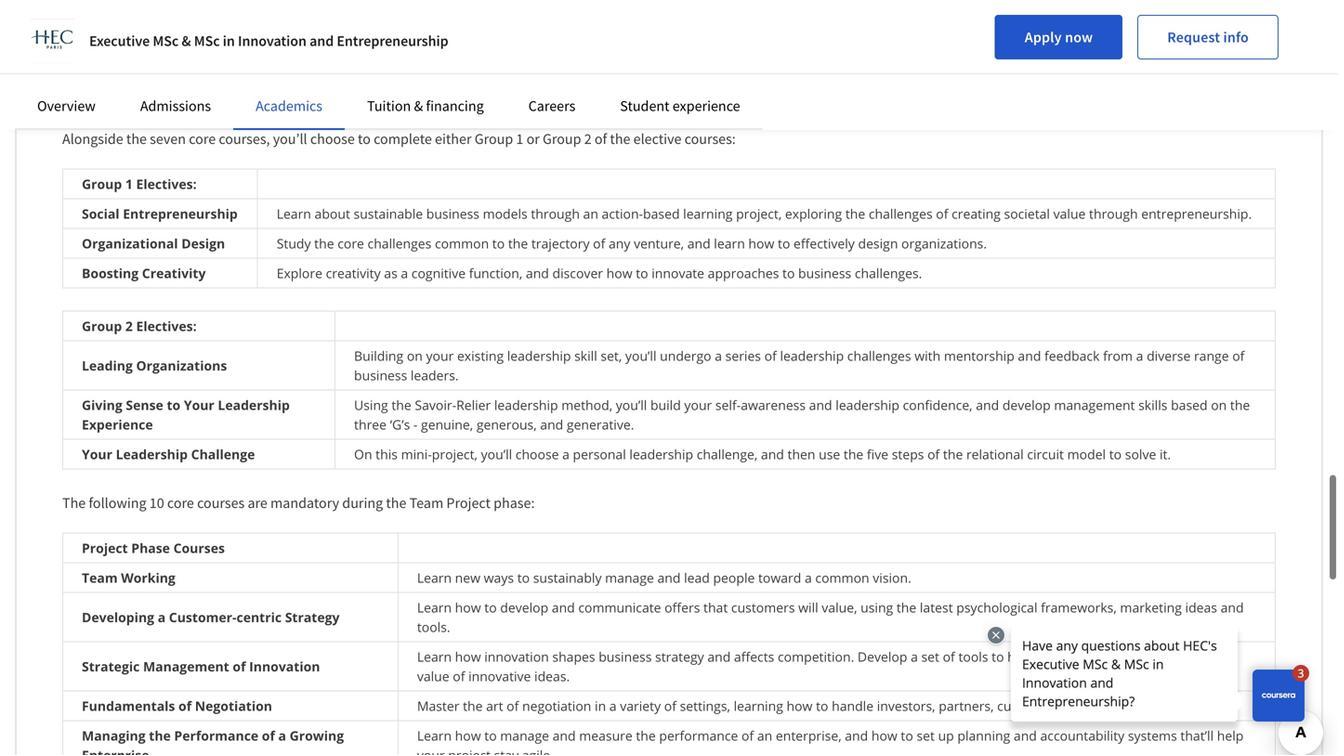 Task type: locate. For each thing, give the bounding box(es) containing it.
you'll right set,
[[625, 347, 656, 365]]

using inside using the savoir-relier leadership method, you'll build your self-awareness and leadership confidence, and develop management skills based on the three 'g's - genuine, generous, and generative.
[[354, 397, 388, 414]]

the down fundamentals of negotiation
[[149, 727, 171, 745]]

0 horizontal spatial with
[[820, 13, 846, 30]]

steps
[[892, 446, 924, 463]]

0 horizontal spatial based
[[643, 205, 680, 223]]

financing
[[426, 97, 484, 115]]

method,
[[561, 397, 612, 414]]

up inside the 'learn how to manage and measure the performance of an enterprise, and how to set up planning and accountability systems that'll help your project stay agile.'
[[938, 727, 954, 745]]

1 vertical spatial your
[[82, 446, 112, 463]]

1 horizontal spatial leadership
[[218, 397, 290, 414]]

and up accountability
[[1064, 698, 1088, 715]]

and left affects
[[707, 648, 731, 666]]

1 horizontal spatial using
[[354, 397, 388, 414]]

about
[[544, 13, 579, 30], [315, 205, 350, 223]]

judge
[[1037, 648, 1071, 666]]

team up developing on the left
[[82, 569, 118, 587]]

to up stay
[[484, 727, 497, 745]]

manage up communicate
[[605, 569, 654, 587]]

build
[[650, 397, 681, 414]]

2 vertical spatial on
[[1211, 397, 1227, 414]]

of down negotiation
[[262, 727, 275, 745]]

sustainably
[[533, 569, 602, 587]]

develop
[[1002, 397, 1051, 414], [500, 599, 548, 617]]

with right accounts
[[820, 13, 846, 30]]

learn down master
[[417, 727, 452, 745]]

0 horizontal spatial entrepreneurship
[[123, 205, 238, 223]]

genuine,
[[421, 416, 473, 434]]

your left project
[[417, 747, 445, 755]]

1 vertical spatial manage
[[500, 727, 549, 745]]

request info button
[[1138, 15, 1279, 59]]

tuition & financing link
[[367, 97, 484, 115]]

based inside using the savoir-relier leadership method, you'll build your self-awareness and leadership confidence, and develop management skills based on the three 'g's - genuine, generous, and generative.
[[1171, 397, 1208, 414]]

0 vertical spatial your
[[184, 397, 214, 414]]

0 vertical spatial 1
[[516, 130, 523, 148]]

2 vertical spatial core
[[167, 494, 194, 513]]

you'll left the build
[[616, 397, 647, 414]]

a inside the combine hands-on technical learning about managing professional social accounts with a deeper understanding of how social media has changed marketing.
[[849, 13, 856, 30]]

will
[[798, 599, 818, 617]]

vision.
[[873, 569, 911, 587]]

team down mini-
[[409, 494, 443, 513]]

0 horizontal spatial help
[[1007, 648, 1034, 666]]

investors,
[[877, 698, 935, 715]]

understanding inside using quantitative analysis methodology, including probability theory and optimization, you'll advance your understanding of start-up evolution and how to scale business operations.
[[965, 62, 1054, 80]]

to right sense
[[167, 397, 180, 414]]

0 vertical spatial up
[[1105, 62, 1121, 80]]

1 vertical spatial 2
[[125, 318, 133, 335]]

partners,
[[939, 698, 994, 715]]

learn
[[277, 205, 311, 223], [417, 569, 452, 587], [417, 599, 452, 617], [417, 648, 452, 666], [417, 727, 452, 745]]

0 horizontal spatial about
[[315, 205, 350, 223]]

based up venture,
[[643, 205, 680, 223]]

challenges for study the core challenges common to the trajectory of any venture, and learn how to effectively design organizations.
[[869, 205, 933, 223]]

on inside the combine hands-on technical learning about managing professional social accounts with a deeper understanding of how social media has changed marketing.
[[414, 13, 430, 30]]

latest
[[920, 599, 953, 617]]

how
[[1014, 13, 1040, 30], [1211, 62, 1237, 80], [748, 235, 774, 252], [606, 265, 632, 282], [455, 599, 481, 617], [455, 648, 481, 666], [787, 698, 813, 715], [455, 727, 481, 745], [871, 727, 897, 745]]

learn left new at bottom
[[417, 569, 452, 587]]

help inside learn how innovation shapes business strategy and affects competition. develop a set of tools to help judge the potential impact and value of innovative ideas.
[[1007, 648, 1034, 666]]

0 vertical spatial using
[[314, 62, 349, 80]]

media
[[1081, 13, 1119, 30]]

1 vertical spatial entrepreneurship
[[123, 205, 238, 223]]

personal
[[573, 446, 626, 463]]

project up the team working
[[82, 540, 128, 557]]

1 vertical spatial on
[[407, 347, 423, 365]]

0 vertical spatial challenges
[[869, 205, 933, 223]]

2 vertical spatial challenges
[[847, 347, 911, 365]]

0 vertical spatial on
[[414, 13, 430, 30]]

leadership up five
[[836, 397, 899, 414]]

your down organizations
[[184, 397, 214, 414]]

you'll inside using the savoir-relier leadership method, you'll build your self-awareness and leadership confidence, and develop management skills based on the three 'g's - genuine, generous, and generative.
[[616, 397, 647, 414]]

social up executive msc & msc in innovation and entrepreneurship
[[210, 13, 248, 30]]

and down 'sustainably'
[[552, 599, 575, 617]]

up down the 'partners,'
[[938, 727, 954, 745]]

0 vertical spatial innovation
[[238, 32, 307, 50]]

set inside learn how innovation shapes business strategy and affects competition. develop a set of tools to help judge the potential impact and value of innovative ideas.
[[921, 648, 939, 666]]

common up cognitive
[[435, 235, 489, 252]]

0 horizontal spatial up
[[938, 727, 954, 745]]

growing
[[290, 727, 344, 745]]

set down investors,
[[917, 727, 935, 745]]

team
[[409, 494, 443, 513], [82, 569, 118, 587]]

and right 'theory'
[[737, 62, 760, 80]]

challenges up confidence,
[[847, 347, 911, 365]]

to inside learn how innovation shapes business strategy and affects competition. develop a set of tools to help judge the potential impact and value of innovative ideas.
[[992, 648, 1004, 666]]

0 horizontal spatial customers
[[731, 599, 795, 617]]

understanding
[[906, 13, 995, 30], [965, 62, 1054, 80]]

1 horizontal spatial manage
[[605, 569, 654, 587]]

that'll
[[1180, 727, 1214, 745]]

1 horizontal spatial 2
[[584, 130, 592, 148]]

trajectory
[[531, 235, 590, 252]]

common up value,
[[815, 569, 869, 587]]

careers
[[528, 97, 575, 115]]

your left self-
[[684, 397, 712, 414]]

0 vertical spatial common
[[435, 235, 489, 252]]

1 vertical spatial up
[[938, 727, 954, 745]]

using inside using quantitative analysis methodology, including probability theory and optimization, you'll advance your understanding of start-up evolution and how to scale business operations.
[[314, 62, 349, 80]]

1 horizontal spatial your
[[184, 397, 214, 414]]

to inside using quantitative analysis methodology, including probability theory and optimization, you'll advance your understanding of start-up evolution and how to scale business operations.
[[1241, 62, 1253, 80]]

core for courses
[[167, 494, 194, 513]]

through
[[531, 205, 580, 223], [1089, 205, 1138, 223]]

the following 10 core courses are mandatory during the team project phase:
[[62, 494, 535, 513]]

0 horizontal spatial an
[[583, 205, 598, 223]]

using up three
[[354, 397, 388, 414]]

social
[[210, 13, 248, 30], [82, 205, 119, 223]]

project phase courses
[[82, 540, 225, 557]]

0 vertical spatial value
[[1053, 205, 1086, 223]]

a right develop
[[911, 648, 918, 666]]

you'll down academics at left
[[273, 130, 307, 148]]

art
[[486, 698, 503, 715]]

learn inside the 'learn how to manage and measure the performance of an enterprise, and how to set up planning and accountability systems that'll help your project stay agile.'
[[417, 727, 452, 745]]

0 vertical spatial core
[[189, 130, 216, 148]]

a left the series
[[715, 347, 722, 365]]

learn how innovation shapes business strategy and affects competition. develop a set of tools to help judge the potential impact and value of innovative ideas.
[[417, 648, 1223, 685]]

an inside the 'learn how to manage and measure the performance of an enterprise, and how to set up planning and accountability systems that'll help your project stay agile.'
[[757, 727, 772, 745]]

set left tools on the right bottom of the page
[[921, 648, 939, 666]]

&
[[182, 32, 191, 50], [414, 97, 423, 115]]

hec paris logo image
[[30, 19, 74, 63]]

learning up "learn" at top right
[[683, 205, 733, 223]]

about left sustainable
[[315, 205, 350, 223]]

courses
[[197, 494, 245, 513]]

learn up study
[[277, 205, 311, 223]]

tuition & financing
[[367, 97, 484, 115]]

manage inside the 'learn how to manage and measure the performance of an enterprise, and how to set up planning and accountability systems that'll help your project stay agile.'
[[500, 727, 549, 745]]

learn for learn new ways to sustainably manage and lead people toward a common vision.
[[417, 569, 452, 587]]

learn for learn how to develop and communicate offers that customers will value, using the latest psychological frameworks, marketing ideas and tools.
[[417, 599, 452, 617]]

use
[[819, 446, 840, 463]]

skills
[[1138, 397, 1167, 414]]

series
[[725, 347, 761, 365]]

help left judge
[[1007, 648, 1034, 666]]

0 vertical spatial choose
[[310, 130, 355, 148]]

project, up "learn" at top right
[[736, 205, 782, 223]]

0 vertical spatial understanding
[[906, 13, 995, 30]]

1 vertical spatial based
[[1171, 397, 1208, 414]]

0 vertical spatial set
[[921, 648, 939, 666]]

leadership
[[218, 397, 290, 414], [116, 446, 188, 463]]

1 up 'social entrepreneurship'
[[125, 175, 133, 193]]

generative.
[[567, 416, 634, 434]]

student experience link
[[620, 97, 740, 115]]

start-
[[1073, 62, 1105, 80]]

core right 10
[[167, 494, 194, 513]]

self-
[[715, 397, 741, 414]]

0 vertical spatial in
[[223, 32, 235, 50]]

how up enterprise,
[[787, 698, 813, 715]]

1 vertical spatial an
[[757, 727, 772, 745]]

0 vertical spatial develop
[[1002, 397, 1051, 414]]

to inside giving sense to your leadership experience
[[167, 397, 180, 414]]

1 horizontal spatial value
[[1053, 205, 1086, 223]]

strategy
[[285, 609, 340, 626]]

the inside learn how to develop and communicate offers that customers will value, using the latest psychological frameworks, marketing ideas and tools.
[[897, 599, 916, 617]]

social inside marketing through social media
[[210, 13, 248, 30]]

up for start-
[[1105, 62, 1121, 80]]

and up agile.
[[553, 727, 576, 745]]

five
[[867, 446, 888, 463]]

2 right or
[[584, 130, 592, 148]]

learn down 'tools.'
[[417, 648, 452, 666]]

0 vertical spatial customers
[[731, 599, 795, 617]]

a inside learn how innovation shapes business strategy and affects competition. develop a set of tools to help judge the potential impact and value of innovative ideas.
[[911, 648, 918, 666]]

business down communicate
[[599, 648, 652, 666]]

of inside the combine hands-on technical learning about managing professional social accounts with a deeper understanding of how social media has changed marketing.
[[998, 13, 1011, 30]]

electives: for group 2 electives:
[[136, 318, 197, 335]]

and down handle
[[845, 727, 868, 745]]

customers
[[731, 599, 795, 617], [997, 698, 1061, 715]]

challenges up as
[[368, 235, 431, 252]]

understanding up advance
[[906, 13, 995, 30]]

1 horizontal spatial up
[[1105, 62, 1121, 80]]

feedback
[[1044, 347, 1100, 365]]

cognitive
[[411, 265, 466, 282]]

0 vertical spatial project,
[[736, 205, 782, 223]]

complete
[[374, 130, 432, 148]]

innovation up 'academics' link on the left top of page
[[238, 32, 307, 50]]

the right judge
[[1074, 648, 1094, 666]]

the left the seven
[[126, 130, 147, 148]]

how down investors,
[[871, 727, 897, 745]]

0 vertical spatial project
[[446, 494, 491, 513]]

0 vertical spatial &
[[182, 32, 191, 50]]

electives: up 'social entrepreneurship'
[[136, 175, 197, 193]]

circuit
[[1027, 446, 1064, 463]]

the up design
[[845, 205, 865, 223]]

to
[[1241, 62, 1253, 80], [358, 130, 371, 148], [492, 235, 505, 252], [778, 235, 790, 252], [636, 265, 648, 282], [782, 265, 795, 282], [167, 397, 180, 414], [1109, 446, 1122, 463], [517, 569, 530, 587], [484, 599, 497, 617], [992, 648, 1004, 666], [816, 698, 828, 715], [484, 727, 497, 745], [901, 727, 913, 745]]

leaders.
[[411, 367, 459, 384]]

how down info
[[1211, 62, 1237, 80]]

1 electives: from the top
[[136, 175, 197, 193]]

overview
[[37, 97, 96, 115]]

savoir-
[[415, 397, 456, 414]]

tuition
[[367, 97, 411, 115]]

and left feedback
[[1018, 347, 1041, 365]]

entrepreneurship up design
[[123, 205, 238, 223]]

1 vertical spatial help
[[1217, 727, 1244, 745]]

the left the elective
[[610, 130, 630, 148]]

0 horizontal spatial value
[[417, 668, 449, 685]]

developing
[[82, 609, 154, 626]]

mandatory
[[270, 494, 339, 513]]

1 horizontal spatial social
[[210, 13, 248, 30]]

2 up leading
[[125, 318, 133, 335]]

1 horizontal spatial project
[[446, 494, 491, 513]]

0 horizontal spatial choose
[[310, 130, 355, 148]]

of inside the 'learn how to manage and measure the performance of an enterprise, and how to set up planning and accountability systems that'll help your project stay agile.'
[[742, 727, 754, 745]]

using
[[314, 62, 349, 80], [354, 397, 388, 414]]

0 vertical spatial leadership
[[218, 397, 290, 414]]

phase:
[[494, 494, 535, 513]]

0 vertical spatial learning
[[491, 13, 540, 30]]

0 vertical spatial electives:
[[136, 175, 197, 193]]

with inside the combine hands-on technical learning about managing professional social accounts with a deeper understanding of how social media has changed marketing.
[[820, 13, 846, 30]]

1 vertical spatial about
[[315, 205, 350, 223]]

on
[[414, 13, 430, 30], [407, 347, 423, 365], [1211, 397, 1227, 414]]

1
[[516, 130, 523, 148], [125, 175, 133, 193]]

common
[[435, 235, 489, 252], [815, 569, 869, 587]]

project left phase:
[[446, 494, 491, 513]]

0 vertical spatial with
[[820, 13, 846, 30]]

learn inside learn how innovation shapes business strategy and affects competition. develop a set of tools to help judge the potential impact and value of innovative ideas.
[[417, 648, 452, 666]]

customers up planning
[[997, 698, 1061, 715]]

0 horizontal spatial learning
[[491, 13, 540, 30]]

on down the range
[[1211, 397, 1227, 414]]

about left managing
[[544, 13, 579, 30]]

learning
[[491, 13, 540, 30], [683, 205, 733, 223], [734, 698, 783, 715]]

through left entrepreneurship.
[[1089, 205, 1138, 223]]

to right tools on the right bottom of the page
[[992, 648, 1004, 666]]

the right "using"
[[897, 599, 916, 617]]

action-
[[602, 205, 643, 223]]

1 horizontal spatial through
[[1089, 205, 1138, 223]]

develop up circuit
[[1002, 397, 1051, 414]]

customers down toward
[[731, 599, 795, 617]]

0 vertical spatial help
[[1007, 648, 1034, 666]]

0 horizontal spatial project
[[82, 540, 128, 557]]

about inside the combine hands-on technical learning about managing professional social accounts with a deeper understanding of how social media has changed marketing.
[[544, 13, 579, 30]]

0 horizontal spatial develop
[[500, 599, 548, 617]]

0 horizontal spatial &
[[182, 32, 191, 50]]

leadership inside giving sense to your leadership experience
[[218, 397, 290, 414]]

1 horizontal spatial &
[[414, 97, 423, 115]]

1 through from the left
[[531, 205, 580, 223]]

with up confidence,
[[915, 347, 941, 365]]

a right as
[[401, 265, 408, 282]]

of right performance
[[742, 727, 754, 745]]

0 horizontal spatial social
[[724, 13, 759, 30]]

you'll inside using quantitative analysis methodology, including probability theory and optimization, you'll advance your understanding of start-up evolution and how to scale business operations.
[[846, 62, 877, 80]]

1 horizontal spatial help
[[1217, 727, 1244, 745]]

electives: up leading organizations
[[136, 318, 197, 335]]

1 vertical spatial using
[[354, 397, 388, 414]]

1 vertical spatial learning
[[683, 205, 733, 223]]

negotiation
[[195, 698, 272, 715]]

leadership up using the savoir-relier leadership method, you'll build your self-awareness and leadership confidence, and develop management skills based on the three 'g's - genuine, generous, and generative.
[[780, 347, 844, 365]]

1 horizontal spatial common
[[815, 569, 869, 587]]

based
[[643, 205, 680, 223], [1171, 397, 1208, 414]]

apply now button
[[995, 15, 1123, 59]]

2 electives: from the top
[[136, 318, 197, 335]]

1 vertical spatial with
[[915, 347, 941, 365]]

2 horizontal spatial learning
[[734, 698, 783, 715]]

business down quantitative
[[348, 82, 401, 99]]

learn inside learn how to develop and communicate offers that customers will value, using the latest psychological frameworks, marketing ideas and tools.
[[417, 599, 452, 617]]

1 vertical spatial develop
[[500, 599, 548, 617]]

you'll inside building on your existing leadership skill set, you'll undergo a series of leadership challenges with mentorship and feedback from a diverse range of business leaders.
[[625, 347, 656, 365]]

your
[[184, 397, 214, 414], [82, 446, 112, 463]]

1 vertical spatial set
[[917, 727, 935, 745]]

analysis
[[428, 62, 476, 80]]

seven
[[150, 130, 186, 148]]

your inside using quantitative analysis methodology, including probability theory and optimization, you'll advance your understanding of start-up evolution and how to scale business operations.
[[934, 62, 962, 80]]

in up "operations"
[[223, 32, 235, 50]]

up inside using quantitative analysis methodology, including probability theory and optimization, you'll advance your understanding of start-up evolution and how to scale business operations.
[[1105, 62, 1121, 80]]

0 horizontal spatial through
[[531, 205, 580, 223]]

0 vertical spatial about
[[544, 13, 579, 30]]

to up function,
[[492, 235, 505, 252]]

up
[[1105, 62, 1121, 80], [938, 727, 954, 745]]

0 horizontal spatial team
[[82, 569, 118, 587]]

group 1 electives:
[[82, 175, 197, 193]]

1 vertical spatial &
[[414, 97, 423, 115]]

1 left or
[[516, 130, 523, 148]]

optimization,
[[763, 62, 842, 80]]

set inside the 'learn how to manage and measure the performance of an enterprise, and how to set up planning and accountability systems that'll help your project stay agile.'
[[917, 727, 935, 745]]

2 through from the left
[[1089, 205, 1138, 223]]

innovative
[[468, 668, 531, 685]]

1 vertical spatial choose
[[516, 446, 559, 463]]

a inside "managing the performance of a growing enterprise"
[[278, 727, 286, 745]]

0 horizontal spatial your
[[82, 446, 112, 463]]

0 vertical spatial social
[[210, 13, 248, 30]]

1 vertical spatial in
[[595, 698, 606, 715]]

1 vertical spatial project,
[[432, 446, 478, 463]]

operations.
[[405, 82, 474, 99]]

challenges inside building on your existing leadership skill set, you'll undergo a series of leadership challenges with mentorship and feedback from a diverse range of business leaders.
[[847, 347, 911, 365]]

a right toward
[[805, 569, 812, 587]]

boosting creativity
[[82, 265, 206, 282]]

core
[[189, 130, 216, 148], [337, 235, 364, 252], [167, 494, 194, 513]]

1 vertical spatial understanding
[[965, 62, 1054, 80]]

on inside using the savoir-relier leadership method, you'll build your self-awareness and leadership confidence, and develop management skills based on the three 'g's - genuine, generous, and generative.
[[1211, 397, 1227, 414]]

combine hands-on technical learning about managing professional social accounts with a deeper understanding of how social media has changed marketing.
[[314, 13, 1199, 50]]

your inside giving sense to your leadership experience
[[184, 397, 214, 414]]

group right or
[[543, 130, 581, 148]]

0 vertical spatial based
[[643, 205, 680, 223]]

innovation
[[484, 648, 549, 666]]

1 vertical spatial leadership
[[116, 446, 188, 463]]

including
[[566, 62, 621, 80]]

the right during
[[386, 494, 406, 513]]



Task type: vqa. For each thing, say whether or not it's contained in the screenshot.


Task type: describe. For each thing, give the bounding box(es) containing it.
business inside learn how innovation shapes business strategy and affects competition. develop a set of tools to help judge the potential impact and value of innovative ideas.
[[599, 648, 652, 666]]

how inside the combine hands-on technical learning about managing professional social accounts with a deeper understanding of how social media has changed marketing.
[[1014, 13, 1040, 30]]

and left "learn" at top right
[[687, 235, 711, 252]]

1 horizontal spatial in
[[595, 698, 606, 715]]

2 social from the left
[[1043, 13, 1077, 30]]

your inside the 'learn how to manage and measure the performance of an enterprise, and how to set up planning and accountability systems that'll help your project stay agile.'
[[417, 747, 445, 755]]

with inside building on your existing leadership skill set, you'll undergo a series of leadership challenges with mentorship and feedback from a diverse range of business leaders.
[[915, 347, 941, 365]]

0 vertical spatial an
[[583, 205, 598, 223]]

of up master
[[453, 668, 465, 685]]

admissions link
[[140, 97, 211, 115]]

the right use
[[844, 446, 863, 463]]

1 horizontal spatial learning
[[683, 205, 733, 223]]

strategic
[[82, 658, 140, 676]]

business inside using quantitative analysis methodology, including probability theory and optimization, you'll advance your understanding of start-up evolution and how to scale business operations.
[[348, 82, 401, 99]]

leadership up generous,
[[494, 397, 558, 414]]

of right the art
[[507, 698, 519, 715]]

set,
[[601, 347, 622, 365]]

creating
[[952, 205, 1001, 223]]

and down trajectory in the top left of the page
[[526, 265, 549, 282]]

innovate
[[652, 265, 704, 282]]

of left tools on the right bottom of the page
[[943, 648, 955, 666]]

diverse
[[1147, 347, 1191, 365]]

0 horizontal spatial project,
[[432, 446, 478, 463]]

1 vertical spatial team
[[82, 569, 118, 587]]

alongside the seven core courses, you'll choose to complete either group 1 or group 2 of the elective courses:
[[62, 130, 736, 148]]

how up project
[[455, 727, 481, 745]]

0 horizontal spatial common
[[435, 235, 489, 252]]

help inside the 'learn how to manage and measure the performance of an enterprise, and how to set up planning and accountability systems that'll help your project stay agile.'
[[1217, 727, 1244, 745]]

the up 'g's
[[392, 397, 411, 414]]

design
[[858, 235, 898, 252]]

it.
[[1160, 446, 1171, 463]]

of up organizations.
[[936, 205, 948, 223]]

from
[[1103, 347, 1133, 365]]

stay
[[494, 747, 519, 755]]

measure
[[579, 727, 633, 745]]

1 social from the left
[[724, 13, 759, 30]]

1 horizontal spatial 1
[[516, 130, 523, 148]]

and left lead
[[657, 569, 681, 587]]

working
[[121, 569, 175, 587]]

learning inside the combine hands-on technical learning about managing professional social accounts with a deeper understanding of how social media has changed marketing.
[[491, 13, 540, 30]]

then
[[788, 446, 815, 463]]

following
[[89, 494, 146, 513]]

the right skills
[[1230, 397, 1250, 414]]

negotiation
[[522, 698, 591, 715]]

the left the art
[[463, 698, 483, 715]]

learn for learn about sustainable business models through an action-based learning project, exploring the challenges of creating societal value through entrepreneurship.
[[277, 205, 311, 223]]

to left solve
[[1109, 446, 1122, 463]]

and down request on the top of page
[[1185, 62, 1208, 80]]

marketing.
[[314, 32, 380, 50]]

experience
[[82, 416, 153, 434]]

to left handle
[[816, 698, 828, 715]]

the inside the 'learn how to manage and measure the performance of an enterprise, and how to set up planning and accountability systems that'll help your project stay agile.'
[[636, 727, 656, 745]]

to left complete
[[358, 130, 371, 148]]

and right ideas
[[1221, 599, 1244, 617]]

learn new ways to sustainably manage and lead people toward a common vision.
[[417, 569, 911, 587]]

tools.
[[417, 619, 450, 636]]

as
[[384, 265, 397, 282]]

exploring
[[785, 205, 842, 223]]

overview link
[[37, 97, 96, 115]]

and inside building on your existing leadership skill set, you'll undergo a series of leadership challenges with mentorship and feedback from a diverse range of business leaders.
[[1018, 347, 1041, 365]]

of down management
[[178, 698, 192, 715]]

affects
[[734, 648, 774, 666]]

marketing
[[1120, 599, 1182, 617]]

business inside building on your existing leadership skill set, you'll undergo a series of leadership challenges with mentorship and feedback from a diverse range of business leaders.
[[354, 367, 407, 384]]

enterprise
[[82, 747, 149, 755]]

challenges for using the savoir-relier leadership method, you'll build your self-awareness and leadership confidence, and develop management skills based on the three 'g's - genuine, generous, and generative.
[[847, 347, 911, 365]]

to down 'study the core challenges common to the trajectory of any venture, and learn how to effectively design organizations.'
[[636, 265, 648, 282]]

learn for learn how innovation shapes business strategy and affects competition. develop a set of tools to help judge the potential impact and value of innovative ideas.
[[417, 648, 452, 666]]

info
[[1223, 28, 1249, 46]]

0 horizontal spatial leadership
[[116, 446, 188, 463]]

to down investors,
[[901, 727, 913, 745]]

performance
[[174, 727, 258, 745]]

develop inside using the savoir-relier leadership method, you'll build your self-awareness and leadership confidence, and develop management skills based on the three 'g's - genuine, generous, and generative.
[[1002, 397, 1051, 414]]

1 vertical spatial 1
[[125, 175, 133, 193]]

of up negotiation
[[233, 658, 246, 676]]

ideas.
[[534, 668, 570, 685]]

sense
[[126, 397, 163, 414]]

explore
[[277, 265, 322, 282]]

giving sense to your leadership experience
[[82, 397, 290, 434]]

entrepreneurship.
[[1141, 205, 1252, 223]]

learn how to manage and measure the performance of an enterprise, and how to set up planning and accountability systems that'll help your project stay agile.
[[417, 727, 1244, 755]]

approaches
[[708, 265, 779, 282]]

business down the effectively
[[798, 265, 851, 282]]

handle
[[832, 698, 874, 715]]

of right the range
[[1232, 347, 1245, 365]]

your inside building on your existing leadership skill set, you'll undergo a series of leadership challenges with mentorship and feedback from a diverse range of business leaders.
[[426, 347, 454, 365]]

value inside learn how innovation shapes business strategy and affects competition. develop a set of tools to help judge the potential impact and value of innovative ideas.
[[417, 668, 449, 685]]

organizational design
[[82, 235, 225, 252]]

group up leading
[[82, 318, 122, 335]]

electives: for group 1 electives:
[[136, 175, 197, 193]]

centric
[[236, 609, 282, 626]]

understanding inside the combine hands-on technical learning about managing professional social accounts with a deeper understanding of how social media has changed marketing.
[[906, 13, 995, 30]]

project
[[448, 747, 491, 755]]

to inside learn how to develop and communicate offers that customers will value, using the latest psychological frameworks, marketing ideas and tools.
[[484, 599, 497, 617]]

a left variety
[[609, 698, 617, 715]]

your inside using the savoir-relier leadership method, you'll build your self-awareness and leadership confidence, and develop management skills based on the three 'g's - genuine, generous, and generative.
[[684, 397, 712, 414]]

10
[[149, 494, 164, 513]]

through
[[152, 13, 207, 30]]

or
[[526, 130, 540, 148]]

0 horizontal spatial 2
[[125, 318, 133, 335]]

of inside using quantitative analysis methodology, including probability theory and optimization, you'll advance your understanding of start-up evolution and how to scale business operations.
[[1058, 62, 1070, 80]]

leadership left skill
[[507, 347, 571, 365]]

the down the models
[[508, 235, 528, 252]]

group down alongside
[[82, 175, 122, 193]]

using for using quantitative analysis methodology, including probability theory and optimization, you'll advance your understanding of start-up evolution and how to scale business operations.
[[314, 62, 349, 80]]

1 horizontal spatial project,
[[736, 205, 782, 223]]

awareness
[[741, 397, 806, 414]]

creativity
[[326, 265, 381, 282]]

the inside learn how innovation shapes business strategy and affects competition. develop a set of tools to help judge the potential impact and value of innovative ideas.
[[1074, 648, 1094, 666]]

of inside "managing the performance of a growing enterprise"
[[262, 727, 275, 745]]

how inside learn how innovation shapes business strategy and affects competition. develop a set of tools to help judge the potential impact and value of innovative ideas.
[[455, 648, 481, 666]]

'g's
[[390, 416, 410, 434]]

business left the models
[[426, 205, 479, 223]]

how inside learn how to develop and communicate offers that customers will value, using the latest psychological frameworks, marketing ideas and tools.
[[455, 599, 481, 617]]

fundamentals
[[82, 698, 175, 715]]

using for using the savoir-relier leadership method, you'll build your self-awareness and leadership confidence, and develop management skills based on the three 'g's - genuine, generous, and generative.
[[354, 397, 388, 414]]

confidence,
[[903, 397, 973, 414]]

solve
[[1125, 446, 1156, 463]]

develop inside learn how to develop and communicate offers that customers will value, using the latest psychological frameworks, marketing ideas and tools.
[[500, 599, 548, 617]]

venture,
[[634, 235, 684, 252]]

lead
[[684, 569, 710, 587]]

apply now
[[1025, 28, 1093, 46]]

how down any
[[606, 265, 632, 282]]

0 vertical spatial team
[[409, 494, 443, 513]]

group left or
[[475, 130, 513, 148]]

leadership down the build
[[629, 446, 693, 463]]

leading organizations
[[82, 357, 227, 375]]

customers inside learn how to develop and communicate offers that customers will value, using the latest psychological frameworks, marketing ideas and tools.
[[731, 599, 795, 617]]

design
[[181, 235, 225, 252]]

0 vertical spatial 2
[[584, 130, 592, 148]]

the right study
[[314, 235, 334, 252]]

team working
[[82, 569, 175, 587]]

student experience
[[620, 97, 740, 115]]

1 horizontal spatial entrepreneurship
[[337, 32, 448, 50]]

and down the method, in the bottom left of the page
[[540, 416, 563, 434]]

changed
[[1147, 13, 1199, 30]]

the left the relational
[[943, 446, 963, 463]]

and down the combine
[[310, 32, 334, 50]]

1 vertical spatial challenges
[[368, 235, 431, 252]]

media
[[82, 32, 122, 50]]

to right approaches
[[782, 265, 795, 282]]

study
[[277, 235, 311, 252]]

and down building on your existing leadership skill set, you'll undergo a series of leadership challenges with mentorship and feedback from a diverse range of business leaders.
[[809, 397, 832, 414]]

student
[[620, 97, 670, 115]]

1 vertical spatial core
[[337, 235, 364, 252]]

toward
[[758, 569, 801, 587]]

social entrepreneurship
[[82, 205, 238, 223]]

advance
[[880, 62, 931, 80]]

to right the ways
[[517, 569, 530, 587]]

of right variety
[[664, 698, 676, 715]]

1 vertical spatial innovation
[[249, 658, 320, 676]]

1 vertical spatial common
[[815, 569, 869, 587]]

existing
[[457, 347, 504, 365]]

marketing
[[82, 13, 149, 30]]

ways
[[484, 569, 514, 587]]

0 horizontal spatial in
[[223, 32, 235, 50]]

on
[[354, 446, 372, 463]]

how down the learn about sustainable business models through an action-based learning project, exploring the challenges of creating societal value through entrepreneurship.
[[748, 235, 774, 252]]

phase
[[131, 540, 170, 557]]

executive msc & msc in innovation and entrepreneurship
[[89, 32, 448, 50]]

a left customer-
[[158, 609, 166, 626]]

hands-
[[373, 13, 414, 30]]

0 vertical spatial manage
[[605, 569, 654, 587]]

1 horizontal spatial customers
[[997, 698, 1061, 715]]

scaling up operations
[[82, 72, 225, 89]]

core for courses,
[[189, 130, 216, 148]]

of right steps
[[927, 446, 940, 463]]

strategy
[[655, 648, 704, 666]]

on inside building on your existing leadership skill set, you'll undergo a series of leadership challenges with mentorship and feedback from a diverse range of business leaders.
[[407, 347, 423, 365]]

of left the elective
[[595, 130, 607, 148]]

of left any
[[593, 235, 605, 252]]

a left personal
[[562, 446, 570, 463]]

up for set
[[938, 727, 954, 745]]

2 msc from the left
[[194, 32, 220, 50]]

alongside
[[62, 130, 123, 148]]

1 vertical spatial project
[[82, 540, 128, 557]]

1 msc from the left
[[153, 32, 179, 50]]

and right confidence,
[[976, 397, 999, 414]]

you'll down generous,
[[481, 446, 512, 463]]

generous,
[[477, 416, 537, 434]]

boosting
[[82, 265, 139, 282]]

of right the series
[[764, 347, 777, 365]]

explore creativity as a cognitive function, and discover how to innovate approaches to business challenges.
[[277, 265, 922, 282]]

psychological
[[956, 599, 1037, 617]]

the inside "managing the performance of a growing enterprise"
[[149, 727, 171, 745]]

and left then in the bottom of the page
[[761, 446, 784, 463]]

how inside using quantitative analysis methodology, including probability theory and optimization, you'll advance your understanding of start-up evolution and how to scale business operations.
[[1211, 62, 1237, 80]]

management
[[143, 658, 229, 676]]

courses,
[[219, 130, 270, 148]]

to down the learn about sustainable business models through an action-based learning project, exploring the challenges of creating societal value through entrepreneurship.
[[778, 235, 790, 252]]

0 horizontal spatial social
[[82, 205, 119, 223]]

societal
[[1004, 205, 1050, 223]]

and right planning
[[1014, 727, 1037, 745]]

learn for learn how to manage and measure the performance of an enterprise, and how to set up planning and accountability systems that'll help your project stay agile.
[[417, 727, 452, 745]]

probability
[[625, 62, 690, 80]]

and right the "impact"
[[1200, 648, 1223, 666]]

careers link
[[528, 97, 575, 115]]

a right from
[[1136, 347, 1143, 365]]

challenge
[[191, 446, 255, 463]]



